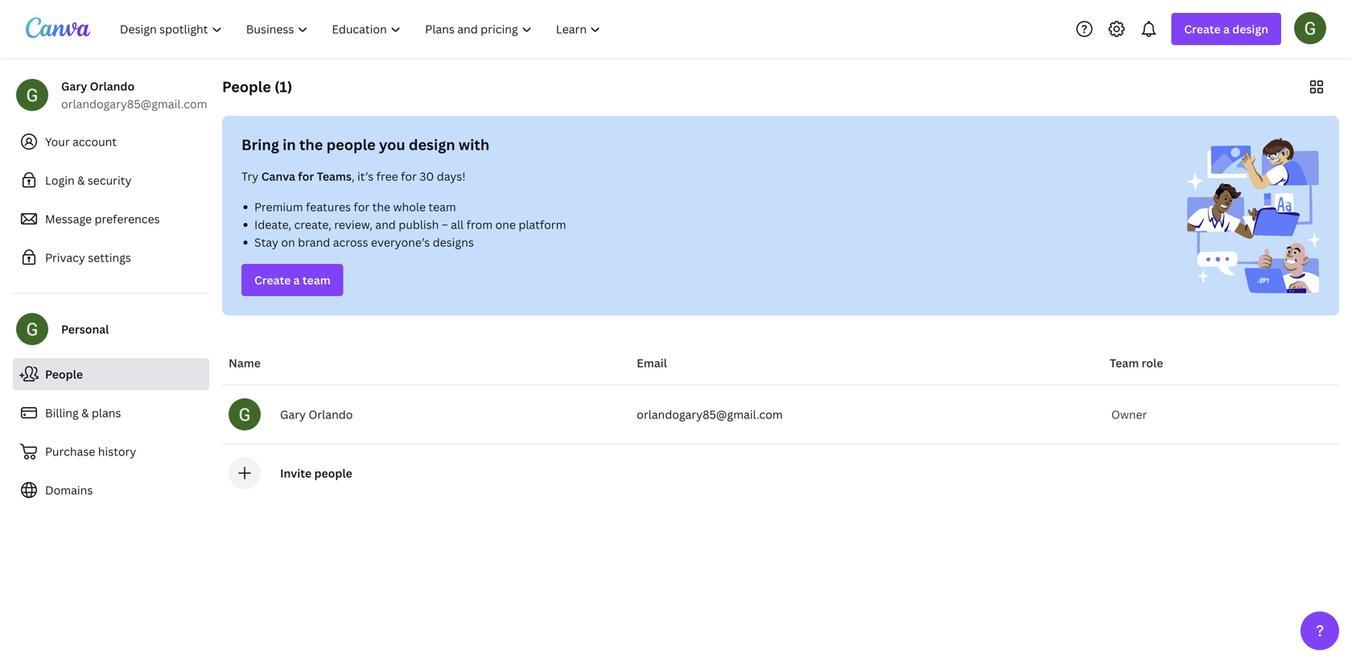 Task type: locate. For each thing, give the bounding box(es) containing it.
0 vertical spatial a
[[1224, 21, 1230, 37]]

gary
[[61, 78, 87, 94], [280, 407, 306, 422]]

create,
[[294, 217, 332, 232]]

for right the canva
[[298, 169, 314, 184]]

a inside create a team button
[[294, 272, 300, 288]]

&
[[77, 173, 85, 188], [81, 405, 89, 421]]

premium
[[254, 199, 303, 215]]

team down brand
[[303, 272, 331, 288]]

for up review,
[[354, 199, 370, 215]]

people for people
[[45, 367, 83, 382]]

orlando
[[90, 78, 135, 94], [309, 407, 353, 422]]

preferences
[[95, 211, 160, 227]]

1 vertical spatial people
[[45, 367, 83, 382]]

1 vertical spatial team
[[303, 272, 331, 288]]

orlando for gary orlando
[[309, 407, 353, 422]]

0 vertical spatial &
[[77, 173, 85, 188]]

login
[[45, 173, 75, 188]]

people
[[326, 135, 376, 155], [314, 466, 352, 481]]

orlando up your account link at the left top
[[90, 78, 135, 94]]

1 vertical spatial a
[[294, 272, 300, 288]]

for for the
[[354, 199, 370, 215]]

1 vertical spatial gary
[[280, 407, 306, 422]]

gary up invite
[[280, 407, 306, 422]]

0 vertical spatial team
[[429, 199, 456, 215]]

0 horizontal spatial people
[[45, 367, 83, 382]]

orlandogary85@gmail.com
[[61, 96, 207, 111], [637, 407, 783, 422]]

0 horizontal spatial orlandogary85@gmail.com
[[61, 96, 207, 111]]

1 horizontal spatial for
[[354, 199, 370, 215]]

people up ,
[[326, 135, 376, 155]]

in
[[283, 135, 296, 155]]

orlando up invite people button
[[309, 407, 353, 422]]

1 vertical spatial the
[[372, 199, 390, 215]]

1 vertical spatial &
[[81, 405, 89, 421]]

people right invite
[[314, 466, 352, 481]]

& for login
[[77, 173, 85, 188]]

gary inside button
[[280, 407, 306, 422]]

create
[[1184, 21, 1221, 37], [254, 272, 291, 288]]

designs
[[433, 235, 474, 250]]

create for create a design
[[1184, 21, 1221, 37]]

gary up your account
[[61, 78, 87, 94]]

for
[[298, 169, 314, 184], [401, 169, 417, 184], [354, 199, 370, 215]]

the
[[299, 135, 323, 155], [372, 199, 390, 215]]

list
[[241, 198, 768, 251]]

0 vertical spatial design
[[1233, 21, 1269, 37]]

people (1)
[[222, 77, 292, 97]]

for left 30
[[401, 169, 417, 184]]

owner button
[[1110, 398, 1155, 431]]

1 vertical spatial design
[[409, 135, 455, 155]]

from
[[467, 217, 493, 232]]

1 horizontal spatial team
[[429, 199, 456, 215]]

purchase
[[45, 444, 95, 459]]

design left gary orlando image
[[1233, 21, 1269, 37]]

message preferences link
[[13, 203, 209, 235]]

the up 'and'
[[372, 199, 390, 215]]

people link
[[13, 358, 209, 390]]

orlando inside the "gary orlando orlandogary85@gmail.com"
[[90, 78, 135, 94]]

1 vertical spatial create
[[254, 272, 291, 288]]

orlandogary85@gmail.com down email in the bottom left of the page
[[637, 407, 783, 422]]

review,
[[334, 217, 373, 232]]

0 vertical spatial the
[[299, 135, 323, 155]]

1 horizontal spatial orlandogary85@gmail.com
[[637, 407, 783, 422]]

create inside dropdown button
[[1184, 21, 1221, 37]]

bring in the people you design with
[[241, 135, 490, 155]]

1 vertical spatial people
[[314, 466, 352, 481]]

role
[[1142, 355, 1163, 371]]

invite people
[[280, 466, 352, 481]]

billing & plans
[[45, 405, 121, 421]]

orlandogary85@gmail.com up your account link at the left top
[[61, 96, 207, 111]]

1 horizontal spatial people
[[222, 77, 271, 97]]

message preferences
[[45, 211, 160, 227]]

your account
[[45, 134, 117, 149]]

0 horizontal spatial gary
[[61, 78, 87, 94]]

gary inside the "gary orlando orlandogary85@gmail.com"
[[61, 78, 87, 94]]

0 horizontal spatial design
[[409, 135, 455, 155]]

design up 30
[[409, 135, 455, 155]]

people
[[222, 77, 271, 97], [45, 367, 83, 382]]

orlando for gary orlando orlandogary85@gmail.com
[[90, 78, 135, 94]]

the inside premium features for the whole team ideate, create, review, and publish – all from one platform stay on brand across everyone's designs
[[372, 199, 390, 215]]

create inside button
[[254, 272, 291, 288]]

teams
[[317, 169, 352, 184]]

the right in
[[299, 135, 323, 155]]

privacy
[[45, 250, 85, 265]]

1 horizontal spatial orlando
[[309, 407, 353, 422]]

,
[[352, 169, 355, 184]]

canva
[[261, 169, 295, 184]]

invite people button
[[280, 466, 352, 481]]

0 vertical spatial orlando
[[90, 78, 135, 94]]

team
[[429, 199, 456, 215], [303, 272, 331, 288]]

orlando inside button
[[309, 407, 353, 422]]

(1)
[[274, 77, 292, 97]]

message
[[45, 211, 92, 227]]

0 horizontal spatial create
[[254, 272, 291, 288]]

account
[[73, 134, 117, 149]]

1 horizontal spatial create
[[1184, 21, 1221, 37]]

& right login
[[77, 173, 85, 188]]

create a design button
[[1172, 13, 1282, 45]]

team
[[1110, 355, 1139, 371]]

1 horizontal spatial the
[[372, 199, 390, 215]]

1 horizontal spatial design
[[1233, 21, 1269, 37]]

1 horizontal spatial a
[[1224, 21, 1230, 37]]

0 horizontal spatial team
[[303, 272, 331, 288]]

0 vertical spatial create
[[1184, 21, 1221, 37]]

0 horizontal spatial for
[[298, 169, 314, 184]]

a inside create a design dropdown button
[[1224, 21, 1230, 37]]

1 vertical spatial orlando
[[309, 407, 353, 422]]

privacy settings
[[45, 250, 131, 265]]

people up billing on the left bottom of page
[[45, 367, 83, 382]]

0 horizontal spatial a
[[294, 272, 300, 288]]

a for design
[[1224, 21, 1230, 37]]

& left plans
[[81, 405, 89, 421]]

0 vertical spatial gary
[[61, 78, 87, 94]]

login & security link
[[13, 164, 209, 196]]

0 vertical spatial people
[[222, 77, 271, 97]]

design
[[1233, 21, 1269, 37], [409, 135, 455, 155]]

team up –
[[429, 199, 456, 215]]

a
[[1224, 21, 1230, 37], [294, 272, 300, 288]]

with
[[459, 135, 490, 155]]

people left (1)
[[222, 77, 271, 97]]

gary for gary orlando orlandogary85@gmail.com
[[61, 78, 87, 94]]

0 vertical spatial people
[[326, 135, 376, 155]]

team role
[[1110, 355, 1163, 371]]

0 horizontal spatial orlando
[[90, 78, 135, 94]]

for for teams
[[298, 169, 314, 184]]

& for billing
[[81, 405, 89, 421]]

1 horizontal spatial gary
[[280, 407, 306, 422]]

for inside premium features for the whole team ideate, create, review, and publish – all from one platform stay on brand across everyone's designs
[[354, 199, 370, 215]]



Task type: vqa. For each thing, say whether or not it's contained in the screenshot.
a to the bottom
yes



Task type: describe. For each thing, give the bounding box(es) containing it.
email
[[637, 355, 667, 371]]

security
[[88, 173, 132, 188]]

list containing premium features for the whole team
[[241, 198, 768, 251]]

people for people (1)
[[222, 77, 271, 97]]

whole
[[393, 199, 426, 215]]

ideate,
[[254, 217, 291, 232]]

publish
[[399, 217, 439, 232]]

gary for gary orlando
[[280, 407, 306, 422]]

gary orlando
[[280, 407, 353, 422]]

1 vertical spatial orlandogary85@gmail.com
[[637, 407, 783, 422]]

personal
[[61, 322, 109, 337]]

features
[[306, 199, 351, 215]]

everyone's
[[371, 235, 430, 250]]

create a design
[[1184, 21, 1269, 37]]

30
[[420, 169, 434, 184]]

billing & plans link
[[13, 397, 209, 429]]

purchase history link
[[13, 435, 209, 468]]

top level navigation element
[[109, 13, 615, 45]]

you
[[379, 135, 405, 155]]

across
[[333, 235, 368, 250]]

owner
[[1112, 407, 1147, 422]]

on
[[281, 235, 295, 250]]

privacy settings link
[[13, 241, 209, 274]]

try canva for teams , it's free for 30 days!
[[241, 169, 466, 184]]

–
[[442, 217, 448, 232]]

brand
[[298, 235, 330, 250]]

history
[[98, 444, 136, 459]]

0 horizontal spatial the
[[299, 135, 323, 155]]

all
[[451, 217, 464, 232]]

gary orlando image
[[1294, 12, 1327, 44]]

billing
[[45, 405, 79, 421]]

design inside create a design dropdown button
[[1233, 21, 1269, 37]]

0 vertical spatial orlandogary85@gmail.com
[[61, 96, 207, 111]]

invite
[[280, 466, 312, 481]]

plans
[[92, 405, 121, 421]]

team inside button
[[303, 272, 331, 288]]

try
[[241, 169, 259, 184]]

your
[[45, 134, 70, 149]]

team inside premium features for the whole team ideate, create, review, and publish – all from one platform stay on brand across everyone's designs
[[429, 199, 456, 215]]

gary orlando orlandogary85@gmail.com
[[61, 78, 207, 111]]

2 horizontal spatial for
[[401, 169, 417, 184]]

days!
[[437, 169, 466, 184]]

create a team button
[[241, 264, 344, 296]]

create for create a team
[[254, 272, 291, 288]]

domains link
[[13, 474, 209, 506]]

create a team
[[254, 272, 331, 288]]

it's
[[357, 169, 374, 184]]

stay
[[254, 235, 278, 250]]

platform
[[519, 217, 566, 232]]

login & security
[[45, 173, 132, 188]]

free
[[376, 169, 398, 184]]

settings
[[88, 250, 131, 265]]

gary orlando button
[[229, 398, 624, 431]]

and
[[375, 217, 396, 232]]

purchase history
[[45, 444, 136, 459]]

one
[[495, 217, 516, 232]]

domains
[[45, 483, 93, 498]]

a for team
[[294, 272, 300, 288]]

name
[[229, 355, 261, 371]]

premium features for the whole team ideate, create, review, and publish – all from one platform stay on brand across everyone's designs
[[254, 199, 566, 250]]

your account link
[[13, 126, 209, 158]]

bring
[[241, 135, 279, 155]]



